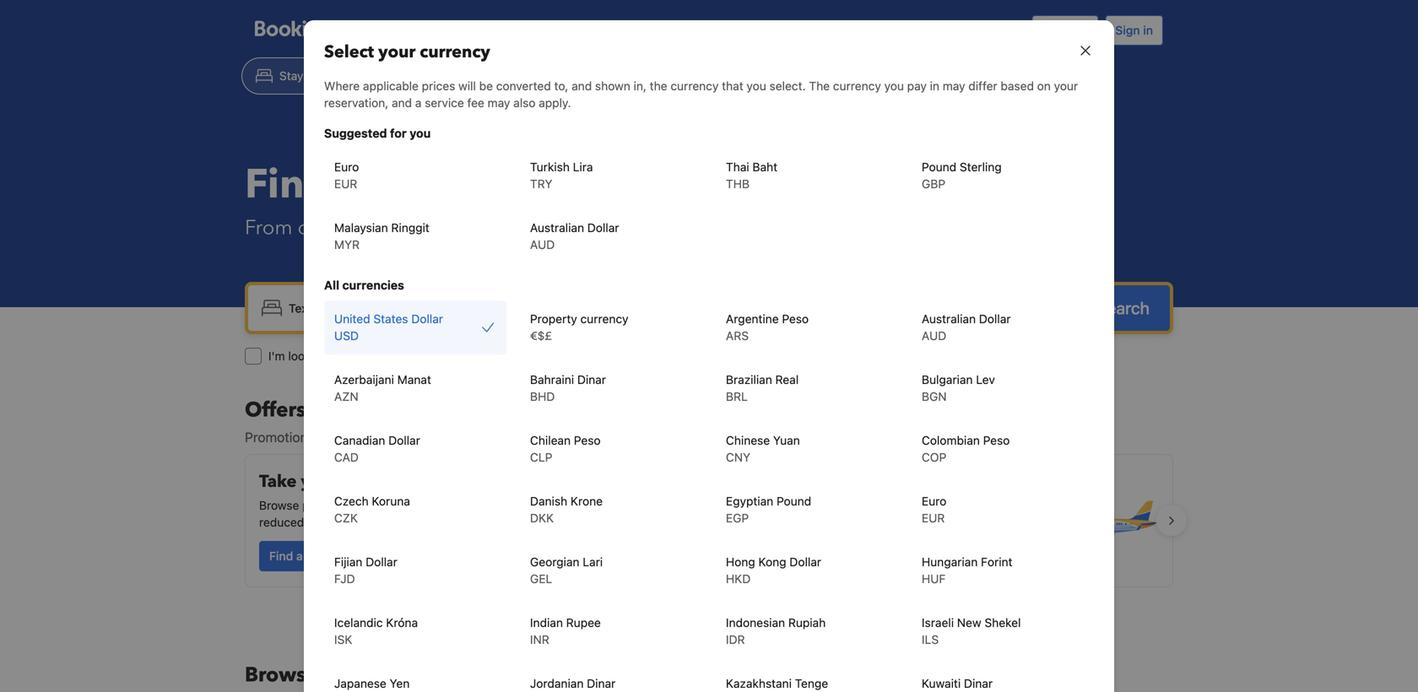 Task type: describe. For each thing, give the bounding box(es) containing it.
your for take your longest holiday yet browse properties offering long-term stays, many at reduced monthly rates.
[[301, 470, 338, 494]]

pound sterling gbp
[[922, 160, 1002, 191]]

browse by property type
[[245, 662, 489, 690]]

real
[[776, 373, 799, 387]]

out
[[752, 301, 770, 315]]

hotel
[[501, 69, 531, 83]]

select your currency dialog
[[284, 0, 1135, 693]]

dkk
[[530, 511, 554, 525]]

to
[[505, 214, 524, 242]]

thai baht thb
[[726, 160, 778, 191]]

kuwaiti
[[922, 677, 961, 691]]

promotions,
[[245, 429, 319, 446]]

dollar inside hong kong dollar hkd
[[790, 555, 822, 569]]

reduced
[[259, 516, 304, 530]]

brazilian
[[726, 373, 773, 387]]

ars
[[726, 329, 749, 343]]

and inside offers promotions, deals and special offers for you
[[358, 429, 381, 446]]

1 vertical spatial australian dollar aud
[[922, 312, 1011, 343]]

€$£
[[530, 329, 552, 343]]

any
[[523, 157, 594, 212]]

season
[[604, 157, 740, 212]]

property currency €$£
[[530, 312, 629, 343]]

dollar up lev
[[980, 312, 1011, 326]]

you down service
[[410, 126, 431, 140]]

1 vertical spatial euro
[[922, 495, 947, 508]]

states
[[374, 312, 408, 326]]

kazakhstani
[[726, 677, 792, 691]]

airport taxis
[[914, 69, 980, 83]]

kazakhstani tenge button
[[716, 666, 899, 693]]

dollar inside canadian dollar cad
[[389, 434, 421, 448]]

israeli
[[922, 616, 954, 630]]

or
[[434, 349, 445, 363]]

looking
[[288, 349, 328, 363]]

you right that
[[747, 79, 767, 93]]

at
[[533, 499, 543, 513]]

find a stay link
[[259, 541, 340, 572]]

hungarian
[[922, 555, 978, 569]]

sign in link
[[1106, 15, 1164, 46]]

differ
[[969, 79, 998, 93]]

take your longest holiday yet image
[[584, 469, 688, 574]]

manat
[[398, 373, 432, 387]]

date for check-in date
[[663, 301, 688, 315]]

flights link
[[327, 57, 416, 95]]

lira
[[573, 160, 593, 174]]

inr
[[530, 633, 550, 647]]

0 horizontal spatial flights
[[801, 549, 837, 563]]

cad
[[334, 451, 359, 465]]

find for deals
[[245, 157, 331, 212]]

airport
[[914, 69, 952, 83]]

chinese yuan cny
[[726, 434, 801, 465]]

0 horizontal spatial euro
[[334, 160, 359, 174]]

0 vertical spatial eur
[[334, 177, 358, 191]]

will
[[459, 79, 476, 93]]

for inside take your longest holiday yet region
[[783, 549, 798, 563]]

thai
[[726, 160, 750, 174]]

kuwaiti dinar
[[922, 677, 993, 691]]

applicable
[[363, 79, 419, 93]]

pound inside pound sterling gbp
[[922, 160, 957, 174]]

colombian peso cop
[[922, 434, 1010, 465]]

check-in date button
[[603, 293, 694, 323]]

0 horizontal spatial aud
[[530, 238, 555, 252]]

czech koruna czk
[[334, 495, 410, 525]]

cruises
[[701, 69, 742, 83]]

rates.
[[355, 516, 386, 530]]

georgian
[[530, 555, 580, 569]]

stay
[[306, 549, 330, 563]]

you left pay
[[885, 79, 905, 93]]

1 horizontal spatial eur
[[922, 511, 945, 525]]

turkish lira try
[[530, 160, 593, 191]]

tenge
[[795, 677, 829, 691]]

&
[[387, 214, 401, 242]]

0 horizontal spatial may
[[488, 96, 511, 110]]

rupee
[[567, 616, 601, 630]]

dollar down any
[[588, 221, 620, 235]]

a inside where applicable prices will be converted to, and shown in, the currency that you select. the currency you pay in may differ based on your reservation, and a service fee may also apply.
[[415, 96, 422, 110]]

1 horizontal spatial australian
[[922, 312, 976, 326]]

currencies
[[343, 278, 404, 292]]

select your currency
[[324, 41, 491, 64]]

indian rupee inr
[[530, 616, 601, 647]]

check- for in
[[609, 301, 650, 315]]

dinar for kuwaiti dinar
[[965, 677, 993, 691]]

currency up flight at the top
[[420, 41, 491, 64]]

booking.com image
[[255, 20, 377, 41]]

bgn
[[922, 390, 947, 404]]

forint
[[982, 555, 1013, 569]]

new
[[958, 616, 982, 630]]

bahraini
[[530, 373, 574, 387]]

peso for chilean peso clp
[[574, 434, 601, 448]]

japanese yen
[[334, 677, 410, 691]]

attractions
[[798, 69, 858, 83]]

currency right the the
[[834, 79, 882, 93]]

czk
[[334, 511, 358, 525]]

car rentals link
[[548, 57, 660, 95]]

icelandic
[[334, 616, 383, 630]]

reservation,
[[324, 96, 389, 110]]

1 horizontal spatial euro eur
[[922, 495, 947, 525]]

home
[[400, 349, 431, 363]]

for inside select your currency dialog
[[390, 126, 407, 140]]

flights
[[365, 69, 402, 83]]

for inside offers promotions, deals and special offers for you
[[470, 429, 487, 446]]

currency right the
[[671, 79, 719, 93]]

idr
[[726, 633, 745, 647]]

based
[[1001, 79, 1035, 93]]

peso for colombian peso cop
[[984, 434, 1010, 448]]

type
[[444, 662, 489, 690]]

a inside region
[[296, 549, 303, 563]]

check-in date
[[609, 301, 688, 315]]

in for check-in date
[[650, 301, 660, 315]]

fly away to your dream holiday image
[[1055, 469, 1160, 574]]

search for search for flights
[[741, 549, 780, 563]]

cop
[[922, 451, 947, 465]]

on
[[1038, 79, 1051, 93]]

flexibility
[[731, 516, 779, 530]]

taxis
[[955, 69, 980, 83]]

dollar inside fijian dollar fjd
[[366, 555, 398, 569]]

inspired,
[[753, 499, 800, 513]]

pound inside egyptian pound egp
[[777, 495, 812, 508]]



Task type: locate. For each thing, give the bounding box(es) containing it.
take your longest holiday yet browse properties offering long-term stays, many at reduced monthly rates.
[[259, 470, 543, 530]]

search
[[1097, 298, 1150, 318], [741, 549, 780, 563]]

0 vertical spatial australian
[[530, 221, 585, 235]]

eur up malaysian
[[334, 177, 358, 191]]

browse inside "take your longest holiday yet browse properties offering long-term stays, many at reduced monthly rates."
[[259, 499, 299, 513]]

0 vertical spatial deals
[[341, 157, 446, 212]]

check- up the ars
[[711, 301, 752, 315]]

deals up &
[[341, 157, 446, 212]]

1 vertical spatial browse
[[245, 662, 318, 690]]

in for sign in
[[1144, 23, 1154, 37]]

kuwaiti dinar button
[[912, 666, 1095, 693]]

2 horizontal spatial your
[[1055, 79, 1079, 93]]

+
[[491, 69, 498, 83]]

isk
[[334, 633, 353, 647]]

ringgit
[[391, 221, 430, 235]]

colombian
[[922, 434, 981, 448]]

dollar right fijian
[[366, 555, 398, 569]]

malaysian
[[334, 221, 388, 235]]

flight + hotel
[[457, 69, 531, 83]]

1 horizontal spatial your
[[378, 41, 416, 64]]

israeli new shekel ils
[[922, 616, 1022, 647]]

1 vertical spatial flights
[[801, 549, 837, 563]]

your right on in the right top of the page
[[1055, 79, 1079, 93]]

hkd
[[726, 572, 751, 586]]

car rentals
[[586, 69, 646, 83]]

1 vertical spatial euro eur
[[922, 495, 947, 525]]

dinar inside bahraini dinar bhd
[[578, 373, 606, 387]]

you up yet at bottom
[[491, 429, 513, 446]]

properties
[[303, 499, 359, 513]]

dinar right kuwaiti
[[965, 677, 993, 691]]

japanese yen button
[[324, 666, 507, 693]]

2 date from the left
[[773, 301, 798, 315]]

0 vertical spatial browse
[[259, 499, 299, 513]]

euro right book at the bottom of the page
[[922, 495, 947, 508]]

1 horizontal spatial may
[[943, 79, 966, 93]]

2 vertical spatial in
[[650, 301, 660, 315]]

2 vertical spatial your
[[301, 470, 338, 494]]

0 horizontal spatial eur
[[334, 177, 358, 191]]

1 vertical spatial pound
[[777, 495, 812, 508]]

browse up 'reduced'
[[259, 499, 299, 513]]

to,
[[555, 79, 569, 93]]

your for select your currency
[[378, 41, 416, 64]]

in inside button
[[650, 301, 660, 315]]

bulgarian lev bgn
[[922, 373, 996, 404]]

czech
[[334, 495, 369, 508]]

check-
[[609, 301, 650, 315], [711, 301, 752, 315]]

1 vertical spatial in
[[931, 79, 940, 93]]

1 horizontal spatial pound
[[922, 160, 957, 174]]

search inside button
[[1097, 298, 1150, 318]]

2 check- from the left
[[711, 301, 752, 315]]

your up properties
[[301, 470, 338, 494]]

your up flights
[[378, 41, 416, 64]]

0 vertical spatial aud
[[530, 238, 555, 252]]

find up the from
[[245, 157, 331, 212]]

dinar right "jordanian"
[[587, 677, 616, 691]]

search button
[[1077, 285, 1171, 331]]

1 horizontal spatial australian dollar aud
[[922, 312, 1011, 343]]

dollar inside "united states dollar usd"
[[412, 312, 443, 326]]

date inside button
[[773, 301, 798, 315]]

0 horizontal spatial peso
[[574, 434, 601, 448]]

entire
[[366, 349, 397, 363]]

1 horizontal spatial in
[[931, 79, 940, 93]]

find for a
[[269, 549, 293, 563]]

for inside find deals for any season from cosy bed & breakfasts to luxurious hotels
[[456, 157, 513, 212]]

many
[[500, 499, 529, 513]]

2 horizontal spatial peso
[[984, 434, 1010, 448]]

0 vertical spatial find
[[245, 157, 331, 212]]

dollar right states
[[412, 312, 443, 326]]

georgian lari gel
[[530, 555, 603, 586]]

1 horizontal spatial date
[[773, 301, 798, 315]]

may left "differ"
[[943, 79, 966, 93]]

and left book at the bottom of the page
[[854, 499, 875, 513]]

search for search
[[1097, 298, 1150, 318]]

date for check-out date
[[773, 301, 798, 315]]

aud up bulgarian
[[922, 329, 947, 343]]

brazilian real brl
[[726, 373, 799, 404]]

shekel
[[985, 616, 1022, 630]]

egyptian
[[726, 495, 774, 508]]

eur right book at the bottom of the page
[[922, 511, 945, 525]]

koruna
[[372, 495, 410, 508]]

check-out date
[[711, 301, 798, 315]]

and up "cad" on the left bottom
[[358, 429, 381, 446]]

dinar for jordanian dinar
[[587, 677, 616, 691]]

date inside button
[[663, 301, 688, 315]]

deals inside offers promotions, deals and special offers for you
[[322, 429, 355, 446]]

your inside where applicable prices will be converted to, and shown in, the currency that you select. the currency you pay in may differ based on your reservation, and a service fee may also apply.
[[1055, 79, 1079, 93]]

find inside find deals for any season from cosy bed & breakfasts to luxurious hotels
[[245, 157, 331, 212]]

stays,
[[465, 499, 497, 513]]

0 horizontal spatial australian dollar aud
[[530, 221, 620, 252]]

2 horizontal spatial in
[[1144, 23, 1154, 37]]

1 check- from the left
[[609, 301, 650, 315]]

long-
[[407, 499, 436, 513]]

0 vertical spatial search
[[1097, 298, 1150, 318]]

offers promotions, deals and special offers for you
[[245, 397, 513, 446]]

canadian
[[334, 434, 385, 448]]

1 vertical spatial may
[[488, 96, 511, 110]]

book
[[878, 499, 905, 513]]

0 horizontal spatial your
[[301, 470, 338, 494]]

a left service
[[415, 96, 422, 110]]

service
[[425, 96, 464, 110]]

peso for argentine peso ars
[[782, 312, 809, 326]]

get inspired, compare and book flights with more flexibility
[[731, 499, 999, 530]]

1 horizontal spatial euro
[[922, 495, 947, 508]]

lev
[[977, 373, 996, 387]]

flights right "kong"
[[801, 549, 837, 563]]

sign
[[1116, 23, 1141, 37]]

property
[[353, 662, 439, 690]]

1 vertical spatial australian
[[922, 312, 976, 326]]

main content containing offers
[[231, 397, 1188, 693]]

1 vertical spatial aud
[[922, 329, 947, 343]]

peso right the colombian
[[984, 434, 1010, 448]]

where applicable prices will be converted to, and shown in, the currency that you select. the currency you pay in may differ based on your reservation, and a service fee may also apply.
[[324, 79, 1079, 110]]

check- for out
[[711, 301, 752, 315]]

canadian dollar cad
[[334, 434, 421, 465]]

and down applicable
[[392, 96, 412, 110]]

check- inside check-in date button
[[609, 301, 650, 315]]

take your longest holiday yet region
[[231, 448, 1188, 595]]

dinar for bahraini dinar bhd
[[578, 373, 606, 387]]

you inside offers promotions, deals and special offers for you
[[491, 429, 513, 446]]

0 horizontal spatial check-
[[609, 301, 650, 315]]

króna
[[386, 616, 418, 630]]

find down 'reduced'
[[269, 549, 293, 563]]

indonesian rupiah idr
[[726, 616, 826, 647]]

0 vertical spatial your
[[378, 41, 416, 64]]

check- inside the 'check-out date' button
[[711, 301, 752, 315]]

date left argentine
[[663, 301, 688, 315]]

jordanian dinar
[[530, 677, 616, 691]]

0 horizontal spatial euro eur
[[334, 160, 359, 191]]

aud right to
[[530, 238, 555, 252]]

currency inside property currency €$£
[[581, 312, 629, 326]]

peso inside argentine peso ars
[[782, 312, 809, 326]]

peso inside colombian peso cop
[[984, 434, 1010, 448]]

offering
[[362, 499, 404, 513]]

prices
[[422, 79, 456, 93]]

pound right 'egyptian'
[[777, 495, 812, 508]]

term
[[436, 499, 462, 513]]

0 horizontal spatial in
[[650, 301, 660, 315]]

currency right property
[[581, 312, 629, 326]]

deals
[[341, 157, 446, 212], [322, 429, 355, 446]]

search for flights
[[741, 549, 837, 563]]

0 vertical spatial euro
[[334, 160, 359, 174]]

hong kong dollar hkd
[[726, 555, 822, 586]]

1 date from the left
[[663, 301, 688, 315]]

in right pay
[[931, 79, 940, 93]]

kazakhstani tenge
[[726, 677, 829, 691]]

0 horizontal spatial pound
[[777, 495, 812, 508]]

1 horizontal spatial a
[[415, 96, 422, 110]]

i'm
[[269, 349, 285, 363]]

a left stay
[[296, 549, 303, 563]]

dollar left offers on the bottom of the page
[[389, 434, 421, 448]]

1 horizontal spatial search
[[1097, 298, 1150, 318]]

1 vertical spatial eur
[[922, 511, 945, 525]]

krone
[[571, 495, 603, 508]]

sterling
[[960, 160, 1002, 174]]

bulgarian
[[922, 373, 973, 387]]

may down be
[[488, 96, 511, 110]]

stays link
[[242, 57, 324, 95]]

search inside take your longest holiday yet region
[[741, 549, 780, 563]]

danish krone dkk
[[530, 495, 603, 525]]

danish
[[530, 495, 568, 508]]

euro down the suggested
[[334, 160, 359, 174]]

0 horizontal spatial date
[[663, 301, 688, 315]]

australian dollar aud up bulgarian
[[922, 312, 1011, 343]]

also
[[514, 96, 536, 110]]

check-out date button
[[705, 293, 805, 323]]

0 vertical spatial may
[[943, 79, 966, 93]]

peso right chilean
[[574, 434, 601, 448]]

pound
[[922, 160, 957, 174], [777, 495, 812, 508]]

0 vertical spatial australian dollar aud
[[530, 221, 620, 252]]

and inside get inspired, compare and book flights with more flexibility
[[854, 499, 875, 513]]

converted
[[496, 79, 551, 93]]

usd
[[334, 329, 359, 343]]

1 horizontal spatial aud
[[922, 329, 947, 343]]

breakfasts
[[406, 214, 500, 242]]

1 vertical spatial your
[[1055, 79, 1079, 93]]

in right property currency €$£
[[650, 301, 660, 315]]

check- right property
[[609, 301, 650, 315]]

your inside "take your longest holiday yet browse properties offering long-term stays, many at reduced monthly rates."
[[301, 470, 338, 494]]

peso right out
[[782, 312, 809, 326]]

united states dollar usd
[[334, 312, 443, 343]]

bed
[[344, 214, 382, 242]]

and right the to,
[[572, 79, 592, 93]]

united
[[334, 312, 370, 326]]

longest
[[343, 470, 404, 494]]

select.
[[770, 79, 806, 93]]

flights inside get inspired, compare and book flights with more flexibility
[[908, 499, 942, 513]]

deals up "cad" on the left bottom
[[322, 429, 355, 446]]

dinar right bahraini
[[578, 373, 606, 387]]

find inside take your longest holiday yet region
[[269, 549, 293, 563]]

main content
[[231, 397, 1188, 693]]

australian down any
[[530, 221, 585, 235]]

1 horizontal spatial check-
[[711, 301, 752, 315]]

date
[[663, 301, 688, 315], [773, 301, 798, 315]]

browse left by
[[245, 662, 318, 690]]

1 vertical spatial search
[[741, 549, 780, 563]]

in
[[1144, 23, 1154, 37], [931, 79, 940, 93], [650, 301, 660, 315]]

find deals for any season from cosy bed & breakfasts to luxurious hotels
[[245, 157, 740, 242]]

0 horizontal spatial australian
[[530, 221, 585, 235]]

kong
[[759, 555, 787, 569]]

the
[[810, 79, 830, 93]]

0 vertical spatial flights
[[908, 499, 942, 513]]

chinese
[[726, 434, 770, 448]]

cruises link
[[663, 57, 757, 95]]

flights left with
[[908, 499, 942, 513]]

egp
[[726, 511, 749, 525]]

in right sign at the top right of page
[[1144, 23, 1154, 37]]

deals inside find deals for any season from cosy bed & breakfasts to luxurious hotels
[[341, 157, 446, 212]]

0 vertical spatial euro eur
[[334, 160, 359, 191]]

0 vertical spatial a
[[415, 96, 422, 110]]

euro eur down the suggested
[[334, 160, 359, 191]]

property
[[530, 312, 578, 326]]

cosy
[[298, 214, 339, 242]]

0 horizontal spatial a
[[296, 549, 303, 563]]

fijian dollar fjd
[[334, 555, 398, 586]]

0 vertical spatial in
[[1144, 23, 1154, 37]]

in inside where applicable prices will be converted to, and shown in, the currency that you select. the currency you pay in may differ based on your reservation, and a service fee may also apply.
[[931, 79, 940, 93]]

1 vertical spatial find
[[269, 549, 293, 563]]

peso inside the chilean peso clp
[[574, 434, 601, 448]]

chilean
[[530, 434, 571, 448]]

euro eur right book at the bottom of the page
[[922, 495, 947, 525]]

pound up gbp
[[922, 160, 957, 174]]

gbp
[[922, 177, 946, 191]]

0 vertical spatial pound
[[922, 160, 957, 174]]

that
[[722, 79, 744, 93]]

flight + hotel link
[[419, 57, 545, 95]]

euro
[[334, 160, 359, 174], [922, 495, 947, 508]]

1 horizontal spatial flights
[[908, 499, 942, 513]]

0 horizontal spatial search
[[741, 549, 780, 563]]

dollar right "kong"
[[790, 555, 822, 569]]

holiday
[[408, 470, 470, 494]]

1 horizontal spatial peso
[[782, 312, 809, 326]]

1 vertical spatial a
[[296, 549, 303, 563]]

aud
[[530, 238, 555, 252], [922, 329, 947, 343]]

australian up bulgarian
[[922, 312, 976, 326]]

jordanian dinar button
[[520, 666, 703, 693]]

australian dollar aud down any
[[530, 221, 620, 252]]

date right out
[[773, 301, 798, 315]]

search for flights link
[[731, 541, 847, 572]]

1 vertical spatial deals
[[322, 429, 355, 446]]



Task type: vqa. For each thing, say whether or not it's contained in the screenshot.


